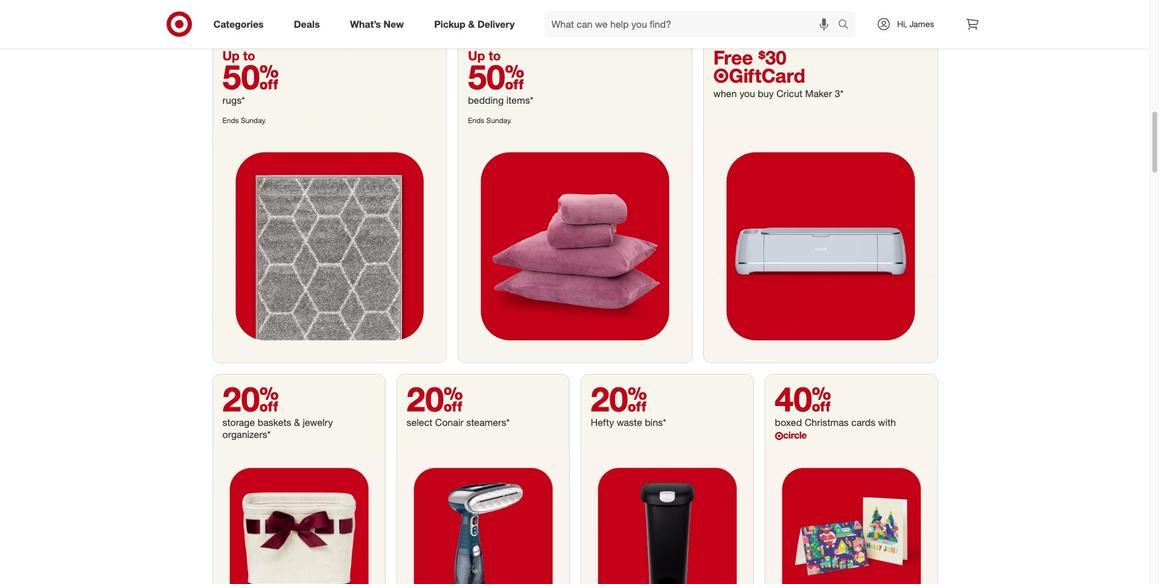 Task type: locate. For each thing, give the bounding box(es) containing it.
hi,
[[898, 19, 908, 29]]

&
[[468, 18, 475, 30], [294, 417, 300, 429]]

1 horizontal spatial 20
[[407, 379, 463, 420]]

1 20 from the left
[[223, 379, 279, 420]]

to
[[243, 47, 255, 63], [489, 47, 501, 63]]

50
[[223, 56, 279, 97], [468, 56, 525, 97]]

2 50 from the left
[[468, 56, 525, 97]]

2 horizontal spatial 20
[[591, 379, 648, 420]]

20 inside 20 select conair steamers*
[[407, 379, 463, 420]]

hefty
[[591, 417, 614, 429]]

ends for bedding items*
[[468, 116, 485, 125]]

1 horizontal spatial up to
[[468, 47, 501, 63]]

pickup
[[434, 18, 466, 30]]

0 vertical spatial &
[[468, 18, 475, 30]]

organizers*
[[223, 429, 271, 441]]

to down categories link
[[243, 47, 255, 63]]

sunday. down bedding items*
[[487, 116, 512, 125]]

up
[[223, 47, 240, 63], [468, 47, 485, 63]]

2 ends from the left
[[468, 116, 485, 125]]

1 up from the left
[[223, 47, 240, 63]]

bedding items*
[[468, 94, 534, 106]]

2 20 from the left
[[407, 379, 463, 420]]

2 up to from the left
[[468, 47, 501, 63]]

up for bedding items*
[[468, 47, 485, 63]]

0 horizontal spatial ends sunday.
[[223, 116, 266, 125]]

2 to from the left
[[489, 47, 501, 63]]

deals
[[294, 18, 320, 30]]

0 horizontal spatial up to
[[223, 47, 255, 63]]

2 ends sunday. from the left
[[468, 116, 512, 125]]

20 inside 20 storage baskets & jewelry organizers*
[[223, 379, 279, 420]]

waste
[[617, 417, 643, 429]]

20
[[223, 379, 279, 420], [407, 379, 463, 420], [591, 379, 648, 420]]

1 up to from the left
[[223, 47, 255, 63]]

1 ends sunday. from the left
[[223, 116, 266, 125]]

what's new link
[[340, 11, 419, 37]]

1 horizontal spatial to
[[489, 47, 501, 63]]

sunday. for bedding items*
[[487, 116, 512, 125]]

ends down rugs*
[[223, 116, 239, 125]]

search button
[[833, 11, 862, 40]]

0 horizontal spatial up
[[223, 47, 240, 63]]

20 inside the 20 hefty waste bins*
[[591, 379, 648, 420]]

3 20 from the left
[[591, 379, 648, 420]]

1 horizontal spatial sunday.
[[487, 116, 512, 125]]

0 horizontal spatial &
[[294, 417, 300, 429]]

1 horizontal spatial &
[[468, 18, 475, 30]]

50 for rugs*
[[223, 56, 279, 97]]

up to
[[223, 47, 255, 63], [468, 47, 501, 63]]

storage
[[223, 417, 255, 429]]

& right pickup
[[468, 18, 475, 30]]

1 horizontal spatial ends sunday.
[[468, 116, 512, 125]]

0 horizontal spatial 50
[[223, 56, 279, 97]]

up to for bedding items*
[[468, 47, 501, 63]]

delivery
[[478, 18, 515, 30]]

1 horizontal spatial 50
[[468, 56, 525, 97]]

up to down categories link
[[223, 47, 255, 63]]

categories
[[214, 18, 264, 30]]

to for rugs*
[[243, 47, 255, 63]]

to down the delivery
[[489, 47, 501, 63]]

what's new
[[350, 18, 404, 30]]

1 horizontal spatial up
[[468, 47, 485, 63]]

james
[[910, 19, 935, 29]]

ends
[[223, 116, 239, 125], [468, 116, 485, 125]]

sunday.
[[241, 116, 266, 125], [487, 116, 512, 125]]

up down pickup & delivery link
[[468, 47, 485, 63]]

bins*
[[645, 417, 667, 429]]

up down categories
[[223, 47, 240, 63]]

1 vertical spatial &
[[294, 417, 300, 429]]

0 horizontal spatial ends
[[223, 116, 239, 125]]

1 ends from the left
[[223, 116, 239, 125]]

0 horizontal spatial sunday.
[[241, 116, 266, 125]]

ends sunday. for bedding items*
[[468, 116, 512, 125]]

1 horizontal spatial ends
[[468, 116, 485, 125]]

pickup & delivery
[[434, 18, 515, 30]]

deals link
[[284, 11, 335, 37]]

0 horizontal spatial to
[[243, 47, 255, 63]]

50 down the delivery
[[468, 56, 525, 97]]

steamers*
[[467, 417, 510, 429]]

50 down categories link
[[223, 56, 279, 97]]

ends sunday. down bedding
[[468, 116, 512, 125]]

items*
[[507, 94, 534, 106]]

2 up from the left
[[468, 47, 485, 63]]

1 sunday. from the left
[[241, 116, 266, 125]]

¬giftcard
[[714, 64, 806, 87]]

ends sunday. down rugs*
[[223, 116, 266, 125]]

1 50 from the left
[[223, 56, 279, 97]]

what's
[[350, 18, 381, 30]]

& left jewelry
[[294, 417, 300, 429]]

circle
[[784, 430, 807, 442]]

0 horizontal spatial 20
[[223, 379, 279, 420]]

up for rugs*
[[223, 47, 240, 63]]

ends sunday.
[[223, 116, 266, 125], [468, 116, 512, 125]]

1 to from the left
[[243, 47, 255, 63]]

2 sunday. from the left
[[487, 116, 512, 125]]

baskets
[[258, 417, 291, 429]]

to for bedding items*
[[489, 47, 501, 63]]

up to down pickup & delivery link
[[468, 47, 501, 63]]

jewelry
[[303, 417, 333, 429]]

ends down bedding
[[468, 116, 485, 125]]

What can we help you find? suggestions appear below search field
[[545, 11, 842, 37]]

sunday. down rugs*
[[241, 116, 266, 125]]



Task type: vqa. For each thing, say whether or not it's contained in the screenshot.
good.
no



Task type: describe. For each thing, give the bounding box(es) containing it.
& inside 20 storage baskets & jewelry organizers*
[[294, 417, 300, 429]]

50 for bedding items*
[[468, 56, 525, 97]]

20 storage baskets & jewelry organizers*
[[223, 379, 333, 441]]

when
[[714, 87, 737, 100]]

boxed
[[775, 417, 803, 429]]

cricut
[[777, 87, 803, 100]]

3*
[[835, 87, 844, 100]]

categories link
[[203, 11, 279, 37]]

40
[[775, 379, 832, 420]]

20 select conair steamers*
[[407, 379, 510, 429]]

free $30 ¬giftcard when you buy cricut maker 3*
[[714, 46, 844, 100]]

christmas
[[805, 417, 849, 429]]

cards
[[852, 417, 876, 429]]

$30
[[759, 46, 787, 69]]

conair
[[435, 417, 464, 429]]

sunday. for rugs*
[[241, 116, 266, 125]]

ends for rugs*
[[223, 116, 239, 125]]

20 for 20 select conair steamers*
[[407, 379, 463, 420]]

pickup & delivery link
[[424, 11, 530, 37]]

free
[[714, 46, 754, 69]]

up to for rugs*
[[223, 47, 255, 63]]

bedding
[[468, 94, 504, 106]]

40 boxed christmas cards with circle
[[775, 379, 897, 442]]

with
[[879, 417, 897, 429]]

20 for 20 storage baskets & jewelry organizers*
[[223, 379, 279, 420]]

hi, james
[[898, 19, 935, 29]]

new
[[384, 18, 404, 30]]

20 for 20 hefty waste bins*
[[591, 379, 648, 420]]

buy
[[758, 87, 774, 100]]

you
[[740, 87, 756, 100]]

ends sunday. for rugs*
[[223, 116, 266, 125]]

maker
[[806, 87, 833, 100]]

20 hefty waste bins*
[[591, 379, 667, 429]]

search
[[833, 19, 862, 31]]

rugs*
[[223, 94, 245, 106]]

select
[[407, 417, 433, 429]]



